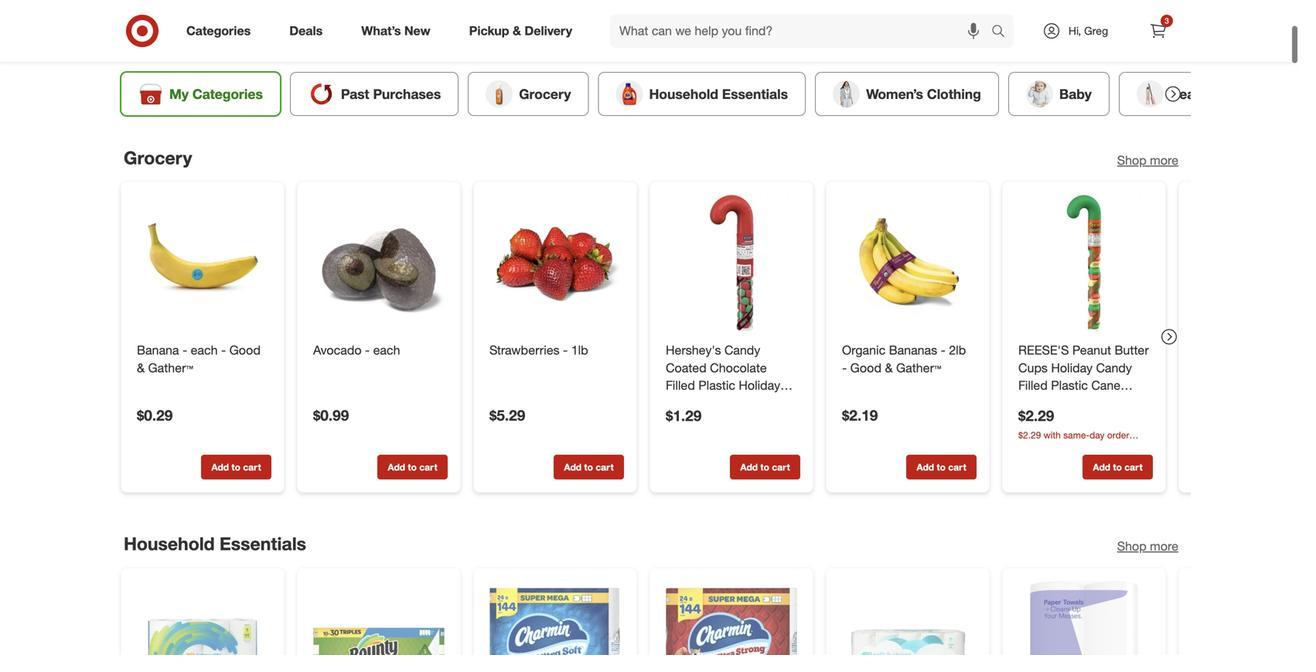 Task type: vqa. For each thing, say whether or not it's contained in the screenshot.


Task type: describe. For each thing, give the bounding box(es) containing it.
categories link
[[173, 14, 270, 48]]

$1.29
[[666, 407, 702, 425]]

add for $0.29
[[211, 461, 229, 473]]

coated
[[666, 360, 707, 376]]

my categories
[[169, 86, 263, 102]]

each for $0.29
[[191, 343, 218, 358]]

deals link
[[276, 14, 342, 48]]

candy inside "hershey's candy coated chocolate filled plastic holiday cane - 1.4oz $1.29"
[[725, 343, 761, 358]]

$0.99
[[313, 407, 349, 424]]

good inside "organic bananas - 2lb - good & gather™"
[[851, 360, 882, 376]]

purchases
[[373, 86, 441, 102]]

deals
[[289, 23, 323, 38]]

3 link
[[1142, 14, 1176, 48]]

delivery
[[525, 23, 572, 38]]

shop for grocery
[[1118, 153, 1147, 168]]

pickup & delivery
[[469, 23, 572, 38]]

what's new link
[[348, 14, 450, 48]]

reese's peanut butter cups holiday candy filled plastic cane miniatures - 2.17oz link
[[1019, 342, 1150, 411]]

miniatures
[[1019, 396, 1076, 411]]

cart for $0.29
[[243, 461, 261, 473]]

avocado - each
[[313, 343, 400, 358]]

clothing
[[927, 86, 981, 102]]

6 cart from the left
[[1125, 461, 1143, 473]]

add for $5.29
[[564, 461, 582, 473]]

day
[[1090, 429, 1105, 441]]

top
[[562, 21, 582, 36]]

add to cart button for $0.99
[[377, 455, 448, 480]]

organic
[[842, 343, 886, 358]]

chocolate
[[710, 360, 767, 376]]

add to cart button for $2.19
[[907, 455, 977, 480]]

each for $0.99
[[373, 343, 400, 358]]

may
[[667, 21, 690, 36]]

search button
[[985, 14, 1022, 51]]

plastic inside reese's peanut butter cups holiday candy filled plastic cane miniatures - 2.17oz $2.29 $2.29 with same-day order services
[[1051, 378, 1088, 393]]

women's
[[866, 86, 923, 102]]

peanut
[[1073, 343, 1112, 358]]

holiday inside "hershey's candy coated chocolate filled plastic holiday cane - 1.4oz $1.29"
[[739, 378, 781, 393]]

shop more button for household essentials
[[1118, 538, 1179, 555]]

like
[[720, 21, 738, 36]]

avocado
[[313, 343, 362, 358]]

$0.29
[[137, 407, 173, 424]]

you may also like
[[643, 21, 738, 36]]

holiday inside reese's peanut butter cups holiday candy filled plastic cane miniatures - 2.17oz $2.29 $2.29 with same-day order services
[[1051, 360, 1093, 376]]

$2.29 with same-day order services button
[[1019, 428, 1153, 454]]

shop more button for grocery
[[1118, 151, 1179, 169]]

banana - each - good & gather™ link
[[137, 342, 268, 377]]

hi,
[[1069, 24, 1082, 38]]

cups
[[1019, 360, 1048, 376]]

shop more for grocery
[[1118, 153, 1179, 168]]

1 vertical spatial household essentials
[[124, 533, 306, 555]]

hershey's
[[666, 343, 721, 358]]

to for $5.29
[[584, 461, 593, 473]]

2lb
[[949, 343, 966, 358]]

household inside button
[[649, 86, 719, 102]]

baby
[[1060, 86, 1092, 102]]

what's new
[[361, 23, 431, 38]]

hi, greg
[[1069, 24, 1109, 38]]

add to cart for $5.29
[[564, 461, 614, 473]]

greg
[[1085, 24, 1109, 38]]

top sellers
[[562, 21, 624, 36]]

hershey's candy coated chocolate filled plastic holiday cane - 1.4oz link
[[666, 342, 797, 411]]

add for $2.19
[[917, 461, 934, 473]]

past purchases button
[[290, 72, 459, 116]]

filled inside "hershey's candy coated chocolate filled plastic holiday cane - 1.4oz $1.29"
[[666, 378, 695, 393]]

pickup & delivery link
[[456, 14, 592, 48]]

butter
[[1115, 343, 1149, 358]]

new
[[404, 23, 431, 38]]

my categories button
[[121, 72, 281, 116]]

services
[[1019, 442, 1053, 454]]



Task type: locate. For each thing, give the bounding box(es) containing it.
1 vertical spatial household
[[124, 533, 215, 555]]

add to cart
[[211, 461, 261, 473], [388, 461, 438, 473], [564, 461, 614, 473], [740, 461, 790, 473], [917, 461, 967, 473], [1093, 461, 1143, 473]]

cart for $5.29
[[596, 461, 614, 473]]

2 add to cart from the left
[[388, 461, 438, 473]]

1 filled from the left
[[666, 378, 695, 393]]

1 horizontal spatial grocery
[[519, 86, 571, 102]]

1 vertical spatial $2.29
[[1019, 429, 1041, 441]]

1 horizontal spatial plastic
[[1051, 378, 1088, 393]]

What can we help you find? suggestions appear below search field
[[610, 14, 996, 48]]

sellers
[[586, 21, 624, 36]]

holiday down peanut
[[1051, 360, 1093, 376]]

2 $2.29 from the top
[[1019, 429, 1041, 441]]

women's clothing button
[[815, 72, 999, 116]]

more for household essentials
[[1150, 539, 1179, 554]]

my
[[169, 86, 189, 102]]

strawberries
[[490, 343, 560, 358]]

grocery inside button
[[519, 86, 571, 102]]

reese's peanut butter cups holiday candy filled plastic cane miniatures - 2.17oz $2.29 $2.29 with same-day order services
[[1019, 343, 1149, 454]]

0 vertical spatial shop more button
[[1118, 151, 1179, 169]]

bananas
[[889, 343, 938, 358]]

4 to from the left
[[761, 461, 770, 473]]

cane up 2.17oz
[[1092, 378, 1121, 393]]

plastic up miniatures
[[1051, 378, 1088, 393]]

add to cart for $0.29
[[211, 461, 261, 473]]

banana
[[137, 343, 179, 358]]

categories up my categories
[[186, 23, 251, 38]]

0 horizontal spatial grocery
[[124, 147, 192, 169]]

$5.29
[[490, 407, 525, 424]]

& inside "organic bananas - 2lb - good & gather™"
[[885, 360, 893, 376]]

4 add to cart from the left
[[740, 461, 790, 473]]

each inside banana - each - good & gather™
[[191, 343, 218, 358]]

5 to from the left
[[937, 461, 946, 473]]

essentials
[[722, 86, 788, 102], [220, 533, 306, 555]]

beauty button
[[1119, 72, 1233, 116]]

& right pickup
[[513, 23, 521, 38]]

2 horizontal spatial &
[[885, 360, 893, 376]]

$2.29 up with
[[1019, 407, 1055, 425]]

charmin ultra strong toilet paper image
[[663, 581, 801, 655], [663, 581, 801, 655]]

what's
[[361, 23, 401, 38]]

2 shop from the top
[[1118, 539, 1147, 554]]

1 add to cart from the left
[[211, 461, 261, 473]]

make-a-size paper towels - up & up™ image
[[134, 581, 272, 655], [134, 581, 272, 655]]

candy inside reese's peanut butter cups holiday candy filled plastic cane miniatures - 2.17oz $2.29 $2.29 with same-day order services
[[1096, 360, 1132, 376]]

order
[[1108, 429, 1130, 441]]

strawberries - 1lb image
[[487, 195, 624, 332], [487, 195, 624, 332]]

4 cart from the left
[[772, 461, 790, 473]]

avocado - each image
[[310, 195, 448, 332], [310, 195, 448, 332]]

cart
[[243, 461, 261, 473], [419, 461, 438, 473], [596, 461, 614, 473], [772, 461, 790, 473], [949, 461, 967, 473], [1125, 461, 1143, 473]]

2 shop more from the top
[[1118, 539, 1179, 554]]

0 horizontal spatial household essentials
[[124, 533, 306, 555]]

shop for household essentials
[[1118, 539, 1147, 554]]

also
[[694, 21, 716, 36]]

0 vertical spatial grocery
[[519, 86, 571, 102]]

& down bananas
[[885, 360, 893, 376]]

0 horizontal spatial household
[[124, 533, 215, 555]]

1 vertical spatial holiday
[[739, 378, 781, 393]]

3 to from the left
[[584, 461, 593, 473]]

to
[[232, 461, 241, 473], [408, 461, 417, 473], [584, 461, 593, 473], [761, 461, 770, 473], [937, 461, 946, 473], [1113, 461, 1122, 473]]

to for $0.99
[[408, 461, 417, 473]]

0 horizontal spatial each
[[191, 343, 218, 358]]

& down banana
[[137, 360, 145, 376]]

shop more for household essentials
[[1118, 539, 1179, 554]]

2 to from the left
[[408, 461, 417, 473]]

3 add from the left
[[564, 461, 582, 473]]

1 horizontal spatial candy
[[1096, 360, 1132, 376]]

1 cart from the left
[[243, 461, 261, 473]]

1 horizontal spatial essentials
[[722, 86, 788, 102]]

1 vertical spatial cane
[[666, 396, 695, 411]]

essentials inside button
[[722, 86, 788, 102]]

grocery button
[[468, 72, 589, 116]]

grocery
[[519, 86, 571, 102], [124, 147, 192, 169]]

beauty
[[1170, 86, 1216, 102]]

0 horizontal spatial essentials
[[220, 533, 306, 555]]

1 $2.29 from the top
[[1019, 407, 1055, 425]]

categories inside categories link
[[186, 23, 251, 38]]

1 shop from the top
[[1118, 153, 1147, 168]]

candy up chocolate
[[725, 343, 761, 358]]

add to cart button
[[201, 455, 272, 480], [377, 455, 448, 480], [554, 455, 624, 480], [730, 455, 801, 480], [907, 455, 977, 480], [1083, 455, 1153, 480]]

household
[[649, 86, 719, 102], [124, 533, 215, 555]]

categories right my
[[192, 86, 263, 102]]

add to cart for $0.99
[[388, 461, 438, 473]]

0 horizontal spatial gather™
[[148, 360, 193, 376]]

0 vertical spatial more
[[1150, 153, 1179, 168]]

0 horizontal spatial plastic
[[699, 378, 736, 393]]

shop more
[[1118, 153, 1179, 168], [1118, 539, 1179, 554]]

household essentials
[[649, 86, 788, 102], [124, 533, 306, 555]]

1 vertical spatial candy
[[1096, 360, 1132, 376]]

- inside "hershey's candy coated chocolate filled plastic holiday cane - 1.4oz $1.29"
[[699, 396, 703, 411]]

banana - each - good & gather™
[[137, 343, 261, 376]]

add to cart button for $0.29
[[201, 455, 272, 480]]

holiday down chocolate
[[739, 378, 781, 393]]

1 horizontal spatial filled
[[1019, 378, 1048, 393]]

$2.19
[[842, 407, 878, 424]]

1 horizontal spatial &
[[513, 23, 521, 38]]

each
[[191, 343, 218, 358], [373, 343, 400, 358]]

0 vertical spatial household
[[649, 86, 719, 102]]

2 more from the top
[[1150, 539, 1179, 554]]

2 gather™ from the left
[[896, 360, 942, 376]]

you may also like link
[[634, 14, 747, 46]]

baby button
[[1009, 72, 1110, 116]]

1 add from the left
[[211, 461, 229, 473]]

cane
[[1092, 378, 1121, 393], [666, 396, 695, 411]]

2 add from the left
[[388, 461, 405, 473]]

0 vertical spatial holiday
[[1051, 360, 1093, 376]]

1 shop more from the top
[[1118, 153, 1179, 168]]

5 cart from the left
[[949, 461, 967, 473]]

categories
[[186, 23, 251, 38], [192, 86, 263, 102]]

cane down coated
[[666, 396, 695, 411]]

0 vertical spatial shop more
[[1118, 153, 1179, 168]]

1 each from the left
[[191, 343, 218, 358]]

1.4oz
[[707, 396, 737, 411]]

$2.29 up services
[[1019, 429, 1041, 441]]

4 add to cart button from the left
[[730, 455, 801, 480]]

1 plastic from the left
[[699, 378, 736, 393]]

household essentials button
[[598, 72, 806, 116]]

past
[[341, 86, 369, 102]]

1 vertical spatial shop more
[[1118, 539, 1179, 554]]

you
[[643, 21, 663, 36]]

categories inside my categories button
[[192, 86, 263, 102]]

past purchases
[[341, 86, 441, 102]]

gather™ inside "organic bananas - 2lb - good & gather™"
[[896, 360, 942, 376]]

0 horizontal spatial holiday
[[739, 378, 781, 393]]

5 add from the left
[[917, 461, 934, 473]]

to for $0.29
[[232, 461, 241, 473]]

1 horizontal spatial cane
[[1092, 378, 1121, 393]]

strawberries - 1lb
[[490, 343, 588, 358]]

filled inside reese's peanut butter cups holiday candy filled plastic cane miniatures - 2.17oz $2.29 $2.29 with same-day order services
[[1019, 378, 1048, 393]]

add to cart button for $5.29
[[554, 455, 624, 480]]

women's clothing
[[866, 86, 981, 102]]

same-
[[1064, 429, 1090, 441]]

1 vertical spatial more
[[1150, 539, 1179, 554]]

organic bananas - 2lb - good & gather™
[[842, 343, 966, 376]]

household essentials inside button
[[649, 86, 788, 102]]

0 vertical spatial good
[[229, 343, 261, 358]]

1 vertical spatial shop
[[1118, 539, 1147, 554]]

3 add to cart button from the left
[[554, 455, 624, 480]]

search
[[985, 25, 1022, 40]]

1 gather™ from the left
[[148, 360, 193, 376]]

2 plastic from the left
[[1051, 378, 1088, 393]]

& inside banana - each - good & gather™
[[137, 360, 145, 376]]

top sellers link
[[552, 14, 634, 46]]

charmin ultra soft toilet paper image
[[487, 581, 624, 655], [487, 581, 624, 655]]

each right avocado at the bottom
[[373, 343, 400, 358]]

add for $1.29
[[740, 461, 758, 473]]

soft & strong toilet paper - up & up™ image
[[839, 581, 977, 655], [839, 581, 977, 655]]

2 cart from the left
[[419, 461, 438, 473]]

2 each from the left
[[373, 343, 400, 358]]

shop more button
[[1118, 151, 1179, 169], [1118, 538, 1179, 555]]

cart for $2.19
[[949, 461, 967, 473]]

-
[[183, 343, 187, 358], [221, 343, 226, 358], [365, 343, 370, 358], [563, 343, 568, 358], [941, 343, 946, 358], [842, 360, 847, 376], [699, 396, 703, 411], [1080, 396, 1085, 411]]

2 add to cart button from the left
[[377, 455, 448, 480]]

2 shop more button from the top
[[1118, 538, 1179, 555]]

6 add from the left
[[1093, 461, 1111, 473]]

0 vertical spatial candy
[[725, 343, 761, 358]]

5 add to cart from the left
[[917, 461, 967, 473]]

1 vertical spatial shop more button
[[1118, 538, 1179, 555]]

5 add to cart button from the left
[[907, 455, 977, 480]]

1 vertical spatial essentials
[[220, 533, 306, 555]]

0 vertical spatial categories
[[186, 23, 251, 38]]

1 horizontal spatial household
[[649, 86, 719, 102]]

good inside banana - each - good & gather™
[[229, 343, 261, 358]]

0 horizontal spatial good
[[229, 343, 261, 358]]

0 vertical spatial $2.29
[[1019, 407, 1055, 425]]

grocery down 'delivery'
[[519, 86, 571, 102]]

strawberries - 1lb link
[[490, 342, 621, 359]]

plastic
[[699, 378, 736, 393], [1051, 378, 1088, 393]]

more for grocery
[[1150, 153, 1179, 168]]

0 horizontal spatial candy
[[725, 343, 761, 358]]

1 shop more button from the top
[[1118, 151, 1179, 169]]

6 add to cart from the left
[[1093, 461, 1143, 473]]

0 vertical spatial shop
[[1118, 153, 1147, 168]]

gather™ down banana
[[148, 360, 193, 376]]

add
[[211, 461, 229, 473], [388, 461, 405, 473], [564, 461, 582, 473], [740, 461, 758, 473], [917, 461, 934, 473], [1093, 461, 1111, 473]]

bounty select-a-size paper towels image
[[310, 581, 448, 655], [310, 581, 448, 655]]

organic bananas - 2lb - good & gather™ image
[[839, 195, 977, 332], [839, 195, 977, 332]]

4 add from the left
[[740, 461, 758, 473]]

1 vertical spatial grocery
[[124, 147, 192, 169]]

1lb
[[571, 343, 588, 358]]

1 to from the left
[[232, 461, 241, 473]]

filled
[[666, 378, 695, 393], [1019, 378, 1048, 393]]

1 horizontal spatial each
[[373, 343, 400, 358]]

3
[[1165, 16, 1169, 26]]

1 vertical spatial categories
[[192, 86, 263, 102]]

hershey's candy coated chocolate filled plastic holiday cane - 1.4oz $1.29
[[666, 343, 781, 425]]

plastic up 1.4oz
[[699, 378, 736, 393]]

1 horizontal spatial household essentials
[[649, 86, 788, 102]]

cart for $0.99
[[419, 461, 438, 473]]

1 vertical spatial good
[[851, 360, 882, 376]]

filled down coated
[[666, 378, 695, 393]]

0 horizontal spatial filled
[[666, 378, 695, 393]]

organic bananas - 2lb - good & gather™ link
[[842, 342, 974, 377]]

hershey's candy coated chocolate filled plastic holiday cane - 1.4oz image
[[663, 195, 801, 332], [663, 195, 801, 332]]

shop
[[1118, 153, 1147, 168], [1118, 539, 1147, 554]]

0 vertical spatial household essentials
[[649, 86, 788, 102]]

make-a-size paper towels - smartly™ image
[[1016, 581, 1153, 655], [1016, 581, 1153, 655]]

gather™ inside banana - each - good & gather™
[[148, 360, 193, 376]]

1 more from the top
[[1150, 153, 1179, 168]]

holiday
[[1051, 360, 1093, 376], [739, 378, 781, 393]]

0 horizontal spatial cane
[[666, 396, 695, 411]]

add to cart for $2.19
[[917, 461, 967, 473]]

avocado - each link
[[313, 342, 445, 359]]

2 filled from the left
[[1019, 378, 1048, 393]]

1 add to cart button from the left
[[201, 455, 272, 480]]

6 to from the left
[[1113, 461, 1122, 473]]

cane inside "hershey's candy coated chocolate filled plastic holiday cane - 1.4oz $1.29"
[[666, 396, 695, 411]]

add for $0.99
[[388, 461, 405, 473]]

6 add to cart button from the left
[[1083, 455, 1153, 480]]

gather™ down bananas
[[896, 360, 942, 376]]

0 vertical spatial essentials
[[722, 86, 788, 102]]

0 vertical spatial cane
[[1092, 378, 1121, 393]]

3 cart from the left
[[596, 461, 614, 473]]

candy
[[725, 343, 761, 358], [1096, 360, 1132, 376]]

to for $2.19
[[937, 461, 946, 473]]

2.17oz
[[1088, 396, 1125, 411]]

$2.29
[[1019, 407, 1055, 425], [1019, 429, 1041, 441]]

reese's
[[1019, 343, 1069, 358]]

cane inside reese's peanut butter cups holiday candy filled plastic cane miniatures - 2.17oz $2.29 $2.29 with same-day order services
[[1092, 378, 1121, 393]]

filled down cups
[[1019, 378, 1048, 393]]

1 horizontal spatial gather™
[[896, 360, 942, 376]]

0 horizontal spatial &
[[137, 360, 145, 376]]

1 horizontal spatial holiday
[[1051, 360, 1093, 376]]

with
[[1044, 429, 1061, 441]]

banana - each - good & gather™ image
[[134, 195, 272, 332], [134, 195, 272, 332]]

reese's peanut butter cups holiday candy filled plastic cane miniatures - 2.17oz image
[[1016, 195, 1153, 332], [1016, 195, 1153, 332]]

plastic inside "hershey's candy coated chocolate filled plastic holiday cane - 1.4oz $1.29"
[[699, 378, 736, 393]]

each right banana
[[191, 343, 218, 358]]

3 add to cart from the left
[[564, 461, 614, 473]]

1 horizontal spatial good
[[851, 360, 882, 376]]

candy down butter
[[1096, 360, 1132, 376]]

- inside reese's peanut butter cups holiday candy filled plastic cane miniatures - 2.17oz $2.29 $2.29 with same-day order services
[[1080, 396, 1085, 411]]

grocery down my
[[124, 147, 192, 169]]

pickup
[[469, 23, 509, 38]]



